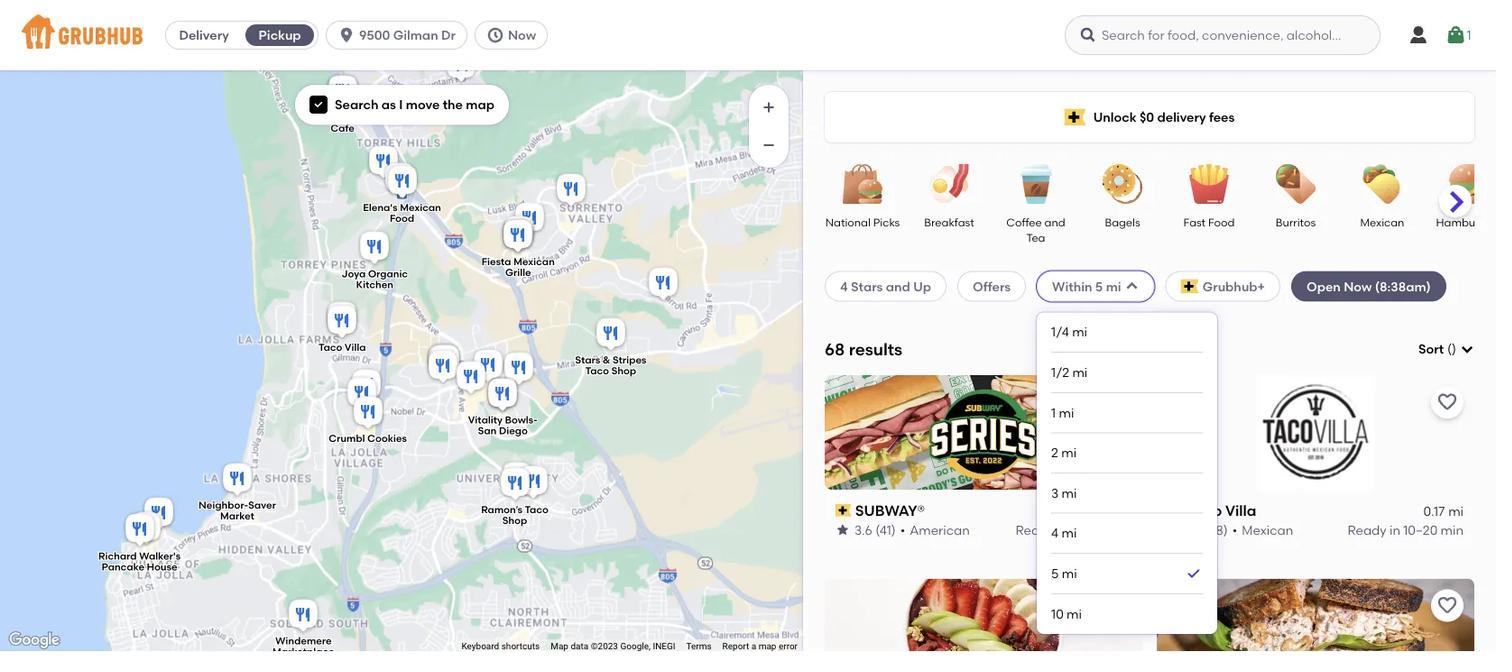 Task type: describe. For each thing, give the bounding box(es) containing it.
mi right within
[[1106, 279, 1121, 294]]

checkout
[[1161, 476, 1221, 491]]

mexican down taco villa
[[1242, 522, 1294, 538]]

national picks
[[826, 216, 900, 229]]

save this restaurant image for taco villa
[[1437, 392, 1458, 413]]

1/2 mi
[[1052, 365, 1088, 380]]

fast
[[1184, 216, 1206, 229]]

crumbl cookies image
[[350, 394, 386, 434]]

pancake
[[102, 561, 144, 573]]

within
[[1052, 279, 1093, 294]]

stars & stripes taco shop image
[[593, 315, 629, 355]]

subway®
[[855, 502, 925, 520]]

report
[[723, 641, 749, 652]]

grubhub+
[[1203, 279, 1265, 294]]

2 • from the left
[[1233, 522, 1238, 538]]

proceed to checkout
[[1090, 476, 1221, 491]]

mi for 5 mi
[[1062, 566, 1077, 582]]

mi for 1 mi
[[1059, 405, 1074, 420]]

cookies
[[367, 433, 407, 445]]

subscription pass image for subway®
[[836, 505, 852, 517]]

bj's restaurant & brewhouse image
[[344, 375, 380, 415]]

burritos image
[[1264, 164, 1328, 204]]

subway® image
[[324, 299, 360, 339]]

park commons image
[[512, 200, 548, 240]]

delivery
[[179, 28, 229, 43]]

svg image up corner
[[313, 99, 324, 110]]

mi for 3 mi
[[1062, 486, 1077, 501]]

svg image left the "1" button
[[1408, 24, 1430, 46]]

0.16 mi
[[1090, 504, 1132, 519]]

subway® logo image
[[825, 375, 1143, 490]]

2 mi
[[1052, 445, 1077, 461]]

3.6
[[855, 522, 873, 538]]

1/4 mi
[[1052, 325, 1088, 340]]

taco inside ramon's taco shop
[[525, 504, 549, 516]]

10–20 for taco villa
[[1404, 522, 1438, 538]]

minus icon image
[[760, 136, 778, 154]]

fiesta mexican grille
[[482, 256, 555, 279]]

taco villa stars & stripes taco shop
[[319, 342, 647, 377]]

grubhub plus flag logo image for unlock $0 delivery fees
[[1065, 109, 1086, 126]]

(38) • mexican
[[1204, 522, 1294, 538]]

house inside richard walker's pancake house
[[147, 561, 177, 573]]

in for subway®
[[1058, 522, 1069, 538]]

to
[[1145, 476, 1158, 491]]

mi for 1/4 mi
[[1072, 325, 1088, 340]]

picks
[[873, 216, 900, 229]]

joya organic kitchen
[[342, 268, 408, 291]]

pressed retail image
[[443, 46, 479, 86]]

google image
[[5, 629, 64, 653]]

sort
[[1419, 342, 1444, 357]]

©2023
[[591, 641, 618, 652]]

windemere
[[275, 635, 332, 648]]

richard walker's pancake house image
[[122, 511, 158, 551]]

as
[[382, 97, 396, 112]]

5 mi option
[[1052, 554, 1203, 595]]

1 vertical spatial and
[[886, 279, 911, 294]]

mexican inside fiesta mexican grille
[[514, 256, 555, 268]]

1 horizontal spatial 5
[[1096, 279, 1103, 294]]

error
[[779, 641, 798, 652]]

plus icon image
[[760, 98, 778, 116]]

(8:38am)
[[1375, 279, 1431, 294]]

terms link
[[686, 641, 712, 652]]

mexican down the mexican image
[[1361, 216, 1405, 229]]

mi for 2 mi
[[1062, 445, 1077, 461]]

elena's mexican food image
[[384, 163, 421, 203]]

pressed retail
[[426, 85, 495, 97]]

move
[[406, 97, 440, 112]]

1 horizontal spatial map
[[759, 641, 777, 652]]

creative deli image
[[645, 265, 681, 305]]

(
[[1448, 342, 1452, 357]]

in for taco villa
[[1390, 522, 1401, 538]]

coffee
[[1007, 216, 1042, 229]]

68
[[825, 339, 845, 359]]

nekter juice bar logo image
[[825, 579, 1143, 653]]

min for taco villa
[[1441, 522, 1464, 538]]

joya
[[342, 268, 366, 280]]

delivery button
[[166, 21, 242, 50]]

5 inside 5 mi option
[[1052, 566, 1059, 582]]

ready for subway®
[[1016, 522, 1055, 538]]

none field containing sort
[[1419, 340, 1475, 359]]

vitality
[[468, 414, 503, 427]]

0 vertical spatial stars
[[851, 279, 883, 294]]

open
[[1307, 279, 1341, 294]]

keyboard
[[462, 641, 499, 652]]

search
[[335, 97, 379, 112]]

9500 gilman dr button
[[326, 21, 475, 50]]

taco villa logo image
[[1259, 375, 1373, 490]]

nekter juice bar image
[[348, 367, 384, 407]]

bagels image
[[1091, 164, 1154, 204]]

ramon's taco shop image
[[497, 465, 533, 505]]

utc liquor image
[[427, 343, 463, 382]]

tea
[[1027, 231, 1046, 244]]

pickup
[[259, 28, 301, 43]]

0.17
[[1424, 504, 1445, 519]]

save this restaurant button for taco villa
[[1431, 386, 1464, 419]]

sorrento deli mart image
[[382, 160, 418, 200]]

delivery
[[1157, 110, 1206, 125]]

american
[[910, 522, 970, 538]]

mi for 0.17 mi
[[1449, 504, 1464, 519]]

elixir espresso & wine bar image
[[128, 509, 164, 549]]

offers
[[973, 279, 1011, 294]]

taco villa image
[[324, 303, 360, 343]]

check icon image
[[1185, 565, 1203, 583]]

vitality bowls- san diego crumbl cookies
[[329, 414, 538, 445]]

national
[[826, 216, 871, 229]]

1/4
[[1052, 325, 1069, 340]]

neighbor-
[[199, 500, 248, 512]]

corner house cafe
[[309, 111, 376, 134]]

keyboard shortcuts
[[462, 641, 540, 652]]

map
[[551, 641, 569, 652]]

results
[[849, 339, 903, 359]]

keg n bottle (sorrento valley) image
[[501, 213, 537, 253]]

10–20 for subway®
[[1072, 522, 1106, 538]]

taco up (38)
[[1187, 502, 1222, 520]]

joya organic kitchen image
[[356, 229, 393, 269]]

hamburger
[[1436, 216, 1496, 229]]

subscription pass image for taco villa
[[1168, 505, 1184, 517]]

burritos
[[1276, 216, 1316, 229]]

68 results
[[825, 339, 903, 359]]

saver
[[248, 500, 276, 512]]

diego
[[499, 425, 528, 437]]

10 mi
[[1052, 607, 1082, 622]]

1 for 1
[[1467, 27, 1472, 43]]

shake shack image
[[453, 359, 489, 398]]

market
[[220, 510, 254, 523]]

1 horizontal spatial now
[[1344, 279, 1372, 294]]

3.6 (41)
[[855, 522, 896, 538]]

2
[[1052, 445, 1059, 461]]



Task type: vqa. For each thing, say whether or not it's contained in the screenshot.
subscription pass image
yes



Task type: locate. For each thing, give the bounding box(es) containing it.
national picks image
[[831, 164, 894, 204]]

1 horizontal spatial 4
[[1052, 526, 1059, 541]]

mexican down keg n bottle (sorrento valley) icon
[[514, 256, 555, 268]]

report a map error link
[[723, 641, 798, 652]]

subscription pass image down checkout
[[1168, 505, 1184, 517]]

mi for 4 mi
[[1062, 526, 1077, 541]]

1 horizontal spatial in
[[1390, 522, 1401, 538]]

marketplace
[[273, 646, 335, 653]]

dot & dough image
[[500, 217, 536, 257]]

0 horizontal spatial subscription pass image
[[836, 505, 852, 517]]

min down the 0.16 mi
[[1109, 522, 1132, 538]]

rubicon deli (la jolla) image
[[425, 348, 461, 388]]

)
[[1452, 342, 1457, 357]]

1 button
[[1445, 19, 1472, 51]]

0 horizontal spatial map
[[466, 97, 495, 112]]

the grill and deli image
[[553, 171, 589, 211]]

1 inside button
[[1467, 27, 1472, 43]]

4 stars and up
[[840, 279, 931, 294]]

svg image
[[1445, 24, 1467, 46], [338, 26, 356, 44], [1079, 26, 1097, 44], [1460, 342, 1475, 357]]

cafe
[[331, 122, 355, 134]]

windemere marketplace image
[[285, 597, 321, 637]]

1 mi
[[1052, 405, 1074, 420]]

subterranean coffee image
[[141, 495, 177, 535]]

0 vertical spatial villa
[[345, 342, 366, 354]]

1 • from the left
[[900, 522, 905, 538]]

corner bakery image
[[470, 347, 506, 387]]

1 vertical spatial 4
[[1052, 526, 1059, 541]]

breakfast
[[924, 216, 974, 229]]

food inside elena's mexican food
[[390, 212, 414, 225]]

1 vertical spatial now
[[1344, 279, 1372, 294]]

richard walker's pancake house
[[98, 550, 181, 573]]

1 horizontal spatial shop
[[612, 365, 636, 377]]

1 vertical spatial map
[[759, 641, 777, 652]]

pickup button
[[242, 21, 318, 50]]

inegi
[[653, 641, 676, 652]]

pressed
[[426, 85, 465, 97]]

villa inside taco villa stars & stripes taco shop
[[345, 342, 366, 354]]

5
[[1096, 279, 1103, 294], [1052, 566, 1059, 582]]

map data ©2023 google, inegi
[[551, 641, 676, 652]]

0 horizontal spatial stars
[[575, 354, 600, 366]]

grubhub plus flag logo image
[[1065, 109, 1086, 126], [1181, 279, 1199, 294]]

svg image right dr
[[486, 26, 504, 44]]

mi right "10"
[[1067, 607, 1082, 622]]

kitchen
[[356, 279, 393, 291]]

10–20 down 0.17
[[1404, 522, 1438, 538]]

1 horizontal spatial subscription pass image
[[1168, 505, 1184, 517]]

(41)
[[876, 522, 896, 538]]

grubhub plus flag logo image left unlock
[[1065, 109, 1086, 126]]

house inside corner house cafe
[[345, 111, 376, 124]]

and up "tea"
[[1045, 216, 1066, 229]]

neighbor-saver market image
[[219, 461, 255, 500]]

villa down subway® image
[[345, 342, 366, 354]]

map right the
[[466, 97, 495, 112]]

subscription pass image
[[836, 505, 852, 517], [1168, 505, 1184, 517]]

villa up (38) • mexican
[[1226, 502, 1257, 520]]

1 vertical spatial villa
[[1226, 502, 1257, 520]]

1
[[1467, 27, 1472, 43], [1052, 405, 1056, 420]]

carl's jr. image
[[515, 463, 551, 503]]

mexican image
[[1351, 164, 1414, 204]]

0 horizontal spatial min
[[1109, 522, 1132, 538]]

1 horizontal spatial villa
[[1226, 502, 1257, 520]]

10–20 down 0.16
[[1072, 522, 1106, 538]]

svg image inside the "1" button
[[1445, 24, 1467, 46]]

1 ready in 10–20 min from the left
[[1016, 522, 1132, 538]]

1 vertical spatial grubhub plus flag logo image
[[1181, 279, 1199, 294]]

ramon's taco shop
[[481, 504, 549, 527]]

shop inside ramon's taco shop
[[502, 515, 527, 527]]

mi right '2'
[[1062, 445, 1077, 461]]

0 horizontal spatial 1
[[1052, 405, 1056, 420]]

Search for food, convenience, alcohol... search field
[[1065, 15, 1381, 55]]

google,
[[620, 641, 651, 652]]

open now (8:38am)
[[1307, 279, 1431, 294]]

organic
[[368, 268, 408, 280]]

2 ready in 10–20 min from the left
[[1348, 522, 1464, 538]]

1 horizontal spatial food
[[1209, 216, 1235, 229]]

breakfast image
[[918, 164, 981, 204]]

2 ready from the left
[[1348, 522, 1387, 538]]

ready in 10–20 min down 0.17
[[1348, 522, 1464, 538]]

0 horizontal spatial now
[[508, 28, 536, 43]]

0 horizontal spatial in
[[1058, 522, 1069, 538]]

joya organic kitchen logo image
[[1157, 579, 1475, 653]]

4 for 4 mi
[[1052, 526, 1059, 541]]

3
[[1052, 486, 1059, 501]]

0 horizontal spatial •
[[900, 522, 905, 538]]

crossroads deli image
[[501, 350, 537, 389]]

a
[[752, 641, 756, 652]]

mi down 3 mi
[[1062, 526, 1077, 541]]

now right open
[[1344, 279, 1372, 294]]

star icon image
[[836, 523, 850, 537]]

corner
[[309, 111, 343, 124]]

shop right &
[[612, 365, 636, 377]]

save this restaurant image
[[1105, 392, 1126, 413], [1437, 392, 1458, 413], [1437, 595, 1458, 617]]

0 horizontal spatial ready
[[1016, 522, 1055, 538]]

min down 0.17 mi in the bottom right of the page
[[1441, 522, 1464, 538]]

villa for taco villa
[[1226, 502, 1257, 520]]

1 vertical spatial 5
[[1052, 566, 1059, 582]]

list box
[[1052, 313, 1203, 634]]

now inside button
[[508, 28, 536, 43]]

now button
[[475, 21, 555, 50]]

0 vertical spatial grubhub plus flag logo image
[[1065, 109, 1086, 126]]

1 subscription pass image from the left
[[836, 505, 852, 517]]

stripes
[[613, 354, 647, 366]]

mexican inside elena's mexican food
[[400, 202, 441, 214]]

hamburgers image
[[1438, 164, 1496, 204]]

1 horizontal spatial grubhub plus flag logo image
[[1181, 279, 1199, 294]]

mexican
[[400, 202, 441, 214], [1361, 216, 1405, 229], [514, 256, 555, 268], [1242, 522, 1294, 538]]

1 vertical spatial shop
[[502, 515, 527, 527]]

vitality bowls- san diego image
[[485, 376, 521, 416]]

4 mi
[[1052, 526, 1077, 541]]

0 horizontal spatial ready in 10–20 min
[[1016, 522, 1132, 538]]

taco down carl's jr. icon
[[525, 504, 549, 516]]

ramon's
[[481, 504, 523, 516]]

2 in from the left
[[1390, 522, 1401, 538]]

mi up 2 mi
[[1059, 405, 1074, 420]]

coffee and tea image
[[1005, 164, 1068, 204]]

1 vertical spatial house
[[147, 561, 177, 573]]

cote d' azur image
[[485, 376, 521, 416]]

2 10–20 from the left
[[1404, 522, 1438, 538]]

0 horizontal spatial 4
[[840, 279, 848, 294]]

3 mi
[[1052, 486, 1077, 501]]

1 horizontal spatial and
[[1045, 216, 1066, 229]]

10
[[1052, 607, 1064, 622]]

map region
[[0, 0, 986, 653]]

food right fast
[[1209, 216, 1235, 229]]

the
[[443, 97, 463, 112]]

1 in from the left
[[1058, 522, 1069, 538]]

svg image
[[1408, 24, 1430, 46], [486, 26, 504, 44], [313, 99, 324, 110], [1125, 279, 1140, 294]]

grubhub plus flag logo image left grubhub+
[[1181, 279, 1199, 294]]

food
[[390, 212, 414, 225], [1209, 216, 1235, 229]]

4 down 3
[[1052, 526, 1059, 541]]

taco villa
[[1187, 502, 1257, 520]]

taco left 'stripes'
[[585, 365, 609, 377]]

mi right 0.16
[[1117, 504, 1132, 519]]

1 horizontal spatial ready
[[1348, 522, 1387, 538]]

mi for 10 mi
[[1067, 607, 1082, 622]]

stars left &
[[575, 354, 600, 366]]

1 horizontal spatial min
[[1441, 522, 1464, 538]]

1 horizontal spatial ready in 10–20 min
[[1348, 522, 1464, 538]]

shop
[[612, 365, 636, 377], [502, 515, 527, 527]]

subscription pass image up star icon
[[836, 505, 852, 517]]

0 horizontal spatial house
[[147, 561, 177, 573]]

1 min from the left
[[1109, 522, 1132, 538]]

keyboard shortcuts button
[[462, 640, 540, 653]]

up
[[914, 279, 931, 294]]

5 right within
[[1096, 279, 1103, 294]]

elena's
[[363, 202, 398, 214]]

coffee and tea
[[1007, 216, 1066, 244]]

1 horizontal spatial stars
[[851, 279, 883, 294]]

10–20
[[1072, 522, 1106, 538], [1404, 522, 1438, 538]]

5 up "10"
[[1052, 566, 1059, 582]]

dr
[[441, 28, 456, 43]]

ready in 10–20 min down 0.16
[[1016, 522, 1132, 538]]

0 horizontal spatial 5
[[1052, 566, 1059, 582]]

mexican down sorrento deli mart icon
[[400, 202, 441, 214]]

min for subway®
[[1109, 522, 1132, 538]]

windemere marketplace
[[273, 635, 335, 653]]

ready in 10–20 min for subway®
[[1016, 522, 1132, 538]]

mi
[[1106, 279, 1121, 294], [1072, 325, 1088, 340], [1073, 365, 1088, 380], [1059, 405, 1074, 420], [1062, 445, 1077, 461], [1062, 486, 1077, 501], [1117, 504, 1132, 519], [1449, 504, 1464, 519], [1062, 526, 1077, 541], [1062, 566, 1077, 582], [1067, 607, 1082, 622]]

0 vertical spatial map
[[466, 97, 495, 112]]

0.16
[[1090, 504, 1113, 519]]

shop inside taco villa stars & stripes taco shop
[[612, 365, 636, 377]]

0 vertical spatial 5
[[1096, 279, 1103, 294]]

walker's
[[139, 550, 181, 563]]

stars left up
[[851, 279, 883, 294]]

neighbor-saver market
[[199, 500, 276, 523]]

$0
[[1140, 110, 1154, 125]]

bottlecraft (sorrento valley) image
[[366, 143, 402, 183]]

the coffee bean & tea leaf image
[[499, 460, 535, 500]]

mi right 1/4
[[1072, 325, 1088, 340]]

crumbl
[[329, 433, 365, 445]]

0 horizontal spatial grubhub plus flag logo image
[[1065, 109, 1086, 126]]

1 horizontal spatial •
[[1233, 522, 1238, 538]]

grubhub plus flag logo image for grubhub+
[[1181, 279, 1199, 294]]

0 horizontal spatial and
[[886, 279, 911, 294]]

0 vertical spatial and
[[1045, 216, 1066, 229]]

0 horizontal spatial food
[[390, 212, 414, 225]]

mi for 1/2 mi
[[1073, 365, 1088, 380]]

main navigation navigation
[[0, 0, 1496, 70]]

0 vertical spatial now
[[508, 28, 536, 43]]

mi up 10 mi
[[1062, 566, 1077, 582]]

1 horizontal spatial house
[[345, 111, 376, 124]]

shortcuts
[[502, 641, 540, 652]]

• american
[[900, 522, 970, 538]]

1 for 1 mi
[[1052, 405, 1056, 420]]

svg image right within 5 mi
[[1125, 279, 1140, 294]]

checkered churros image
[[425, 343, 461, 382]]

1 horizontal spatial 10–20
[[1404, 522, 1438, 538]]

svg image inside 9500 gilman dr button
[[338, 26, 356, 44]]

4 up 68
[[840, 279, 848, 294]]

&
[[603, 354, 610, 366]]

ready for taco villa
[[1348, 522, 1387, 538]]

retail
[[467, 85, 495, 97]]

svg image inside now button
[[486, 26, 504, 44]]

save this restaurant image for subway®
[[1105, 392, 1126, 413]]

• right the (41)
[[900, 522, 905, 538]]

1 10–20 from the left
[[1072, 522, 1106, 538]]

fast food image
[[1178, 164, 1241, 204]]

report a map error
[[723, 641, 798, 652]]

1 vertical spatial stars
[[575, 354, 600, 366]]

unlock $0 delivery fees
[[1094, 110, 1235, 125]]

list box containing 1/4 mi
[[1052, 313, 1203, 634]]

ready in 10–20 min for taco villa
[[1348, 522, 1464, 538]]

richard
[[98, 550, 137, 563]]

search as i move the map
[[335, 97, 495, 112]]

and left up
[[886, 279, 911, 294]]

0 horizontal spatial villa
[[345, 342, 366, 354]]

1 ready from the left
[[1016, 522, 1055, 538]]

within 5 mi
[[1052, 279, 1121, 294]]

shop down ramon's taco shop 'icon'
[[502, 515, 527, 527]]

2 min from the left
[[1441, 522, 1464, 538]]

• right (38)
[[1233, 522, 1238, 538]]

food down elena's mexican food image
[[390, 212, 414, 225]]

and inside coffee and tea
[[1045, 216, 1066, 229]]

now right dr
[[508, 28, 536, 43]]

mi right 3
[[1062, 486, 1077, 501]]

1 vertical spatial 1
[[1052, 405, 1056, 420]]

9500 gilman dr
[[359, 28, 456, 43]]

save this restaurant button
[[1099, 386, 1132, 419], [1431, 386, 1464, 419], [1431, 590, 1464, 622]]

map right a
[[759, 641, 777, 652]]

0 vertical spatial house
[[345, 111, 376, 124]]

0 horizontal spatial shop
[[502, 515, 527, 527]]

in
[[1058, 522, 1069, 538], [1390, 522, 1401, 538]]

gilman
[[393, 28, 438, 43]]

villa for taco villa stars & stripes taco shop
[[345, 342, 366, 354]]

corner house cafe image
[[325, 73, 361, 112]]

4 for 4 stars and up
[[840, 279, 848, 294]]

sort ( )
[[1419, 342, 1457, 357]]

0 vertical spatial 1
[[1467, 27, 1472, 43]]

taco down subway® image
[[319, 342, 342, 354]]

ready
[[1016, 522, 1055, 538], [1348, 522, 1387, 538]]

caliente mexican food image
[[325, 73, 361, 112]]

mi right 1/2
[[1073, 365, 1088, 380]]

mi for 0.16 mi
[[1117, 504, 1132, 519]]

proceed to checkout button
[[1034, 467, 1276, 500]]

9500
[[359, 28, 390, 43]]

None field
[[1419, 340, 1475, 359]]

i
[[399, 97, 403, 112]]

bowls-
[[505, 414, 538, 427]]

mi right 0.17
[[1449, 504, 1464, 519]]

4
[[840, 279, 848, 294], [1052, 526, 1059, 541]]

earlybird breakfast burrito image
[[426, 342, 462, 381]]

2 subscription pass image from the left
[[1168, 505, 1184, 517]]

villa
[[345, 342, 366, 354], [1226, 502, 1257, 520]]

fast food
[[1184, 216, 1235, 229]]

0 horizontal spatial 10–20
[[1072, 522, 1106, 538]]

save this restaurant button for subway®
[[1099, 386, 1132, 419]]

mi inside option
[[1062, 566, 1077, 582]]

fiesta mexican grille image
[[500, 217, 536, 257]]

stars inside taco villa stars & stripes taco shop
[[575, 354, 600, 366]]

0 vertical spatial 4
[[840, 279, 848, 294]]

0 vertical spatial shop
[[612, 365, 636, 377]]

1 horizontal spatial 1
[[1467, 27, 1472, 43]]



